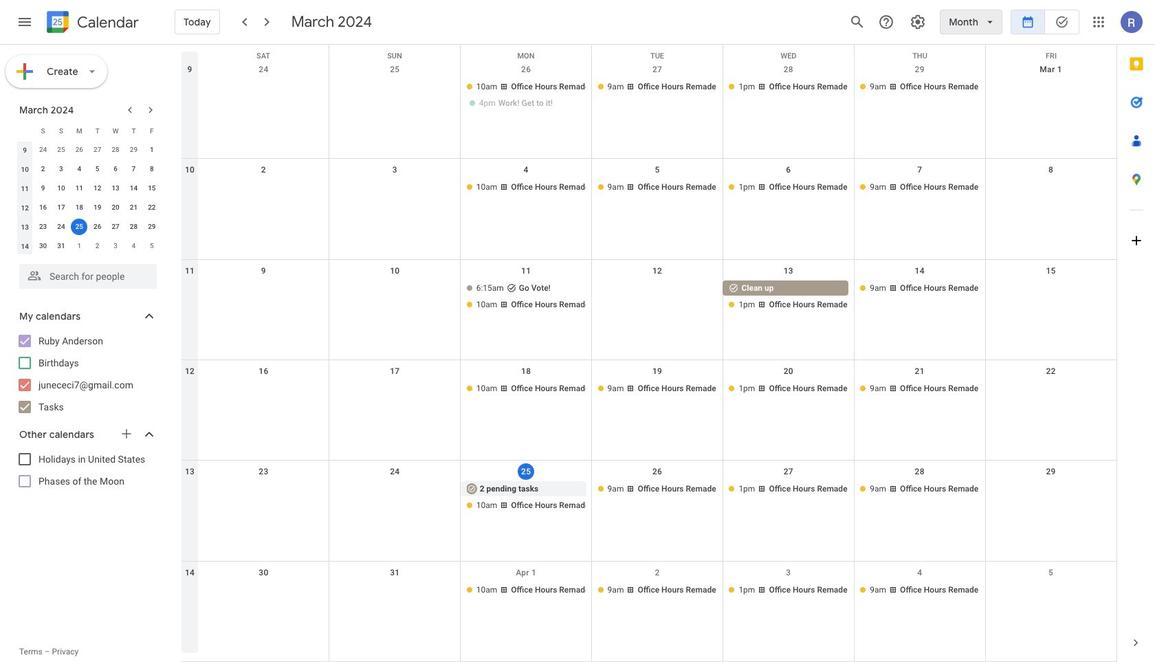Task type: locate. For each thing, give the bounding box(es) containing it.
row group
[[16, 140, 161, 256]]

row
[[182, 45, 1117, 65], [182, 58, 1117, 159], [16, 121, 161, 140], [16, 140, 161, 160], [182, 159, 1117, 260], [16, 160, 161, 179], [16, 179, 161, 198], [16, 198, 161, 217], [16, 217, 161, 237], [16, 237, 161, 256], [182, 260, 1117, 360], [182, 360, 1117, 461], [182, 461, 1117, 562], [182, 562, 1117, 662]]

20 element
[[107, 199, 124, 216]]

6 element
[[107, 161, 124, 177]]

april 2 element
[[89, 238, 106, 254]]

grid
[[182, 45, 1117, 662]]

row group inside march 2024 grid
[[16, 140, 161, 256]]

7 element
[[125, 161, 142, 177]]

14 element
[[125, 180, 142, 197]]

column header inside march 2024 grid
[[16, 121, 34, 140]]

february 24 element
[[35, 142, 51, 158]]

tab list
[[1118, 45, 1156, 624]]

april 5 element
[[144, 238, 160, 254]]

21 element
[[125, 199, 142, 216]]

april 1 element
[[71, 238, 88, 254]]

2 element
[[35, 161, 51, 177]]

11 element
[[71, 180, 88, 197]]

april 3 element
[[107, 238, 124, 254]]

16 element
[[35, 199, 51, 216]]

april 4 element
[[125, 238, 142, 254]]

main drawer image
[[17, 14, 33, 30]]

None search field
[[0, 259, 171, 289]]

add other calendars image
[[120, 427, 133, 441]]

february 26 element
[[71, 142, 88, 158]]

17 element
[[53, 199, 69, 216]]

26 element
[[89, 219, 106, 235]]

column header
[[16, 121, 34, 140]]

heading
[[74, 14, 139, 31]]

29 element
[[144, 219, 160, 235]]

5 element
[[89, 161, 106, 177]]

other calendars list
[[3, 448, 171, 492]]

cell
[[198, 79, 329, 112], [329, 79, 461, 112], [461, 79, 592, 112], [986, 79, 1117, 112], [198, 180, 329, 196], [329, 180, 461, 196], [986, 180, 1117, 196], [70, 217, 88, 237], [198, 280, 329, 313], [329, 280, 461, 313], [461, 280, 592, 313], [592, 280, 723, 313], [723, 280, 854, 313], [986, 280, 1117, 313], [198, 381, 329, 398], [329, 381, 461, 398], [986, 381, 1117, 398], [198, 482, 329, 515], [329, 482, 461, 515], [461, 482, 592, 515], [986, 482, 1117, 515], [198, 582, 329, 599], [329, 582, 461, 599], [986, 582, 1117, 599]]



Task type: describe. For each thing, give the bounding box(es) containing it.
12 element
[[89, 180, 106, 197]]

23 element
[[35, 219, 51, 235]]

february 28 element
[[107, 142, 124, 158]]

9 element
[[35, 180, 51, 197]]

1 element
[[144, 142, 160, 158]]

24 element
[[53, 219, 69, 235]]

15 element
[[144, 180, 160, 197]]

4 element
[[71, 161, 88, 177]]

Search for people text field
[[28, 264, 149, 289]]

13 element
[[107, 180, 124, 197]]

28 element
[[125, 219, 142, 235]]

heading inside calendar element
[[74, 14, 139, 31]]

march 2024 grid
[[13, 121, 161, 256]]

18 element
[[71, 199, 88, 216]]

22 element
[[144, 199, 160, 216]]

my calendars list
[[3, 330, 171, 418]]

3 element
[[53, 161, 69, 177]]

february 27 element
[[89, 142, 106, 158]]

19 element
[[89, 199, 106, 216]]

calendar element
[[44, 8, 139, 39]]

27 element
[[107, 219, 124, 235]]

8 element
[[144, 161, 160, 177]]

30 element
[[35, 238, 51, 254]]

25, today element
[[71, 219, 88, 235]]

settings menu image
[[910, 14, 927, 30]]

cell inside march 2024 grid
[[70, 217, 88, 237]]

february 29 element
[[125, 142, 142, 158]]

february 25 element
[[53, 142, 69, 158]]

31 element
[[53, 238, 69, 254]]

10 element
[[53, 180, 69, 197]]



Task type: vqa. For each thing, say whether or not it's contained in the screenshot.
The 9 element
yes



